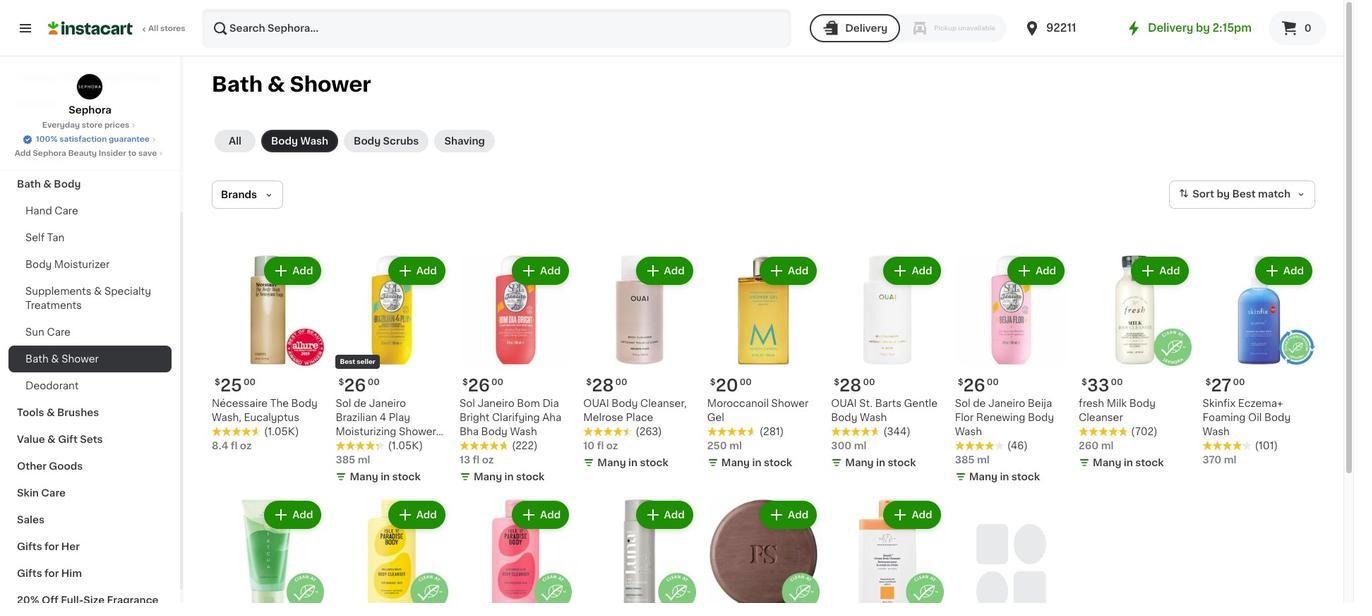 Task type: vqa. For each thing, say whether or not it's contained in the screenshot.
Apothic Red Blend Red Wine 'image' to the left
no



Task type: locate. For each thing, give the bounding box(es) containing it.
care
[[40, 126, 65, 136], [55, 206, 78, 216], [47, 328, 70, 337], [41, 489, 66, 498]]

& down body moisturizer link
[[94, 287, 102, 297]]

00
[[243, 379, 256, 387], [368, 379, 380, 387], [615, 379, 627, 387], [863, 379, 875, 387], [1111, 379, 1123, 387], [491, 379, 503, 387], [740, 379, 752, 387], [987, 379, 999, 387], [1233, 379, 1245, 387]]

385 ml
[[336, 456, 370, 466], [955, 456, 990, 466]]

many down 300 ml
[[845, 459, 874, 468]]

385 ml for sol de janeiro beija flor renewing body wash
[[955, 456, 990, 466]]

service type group
[[810, 14, 1007, 42]]

ml right 250
[[729, 442, 742, 451]]

makeup link
[[8, 90, 172, 117]]

1 vertical spatial (1.05k)
[[388, 442, 423, 451]]

(1.05k) down eucalyptus
[[264, 427, 299, 437]]

body down beija
[[1028, 413, 1054, 423]]

gifts inside the "gifts for him" link
[[17, 569, 42, 579]]

foaming
[[1203, 413, 1246, 423]]

3 $ from the left
[[586, 379, 592, 387]]

1 horizontal spatial $ 26 00
[[462, 378, 503, 394]]

bath inside the bath & body 'link'
[[17, 179, 41, 189]]

bath & shower up body wash
[[212, 74, 371, 95]]

4 $ from the left
[[834, 379, 840, 387]]

0 horizontal spatial bath & shower
[[25, 354, 99, 364]]

ouai inside ouai st. barts gentle body wash
[[831, 399, 857, 409]]

26 for sol janeiro bom dia bright clarifying aha bha body wash
[[468, 378, 490, 394]]

body down eczema+
[[1264, 413, 1291, 423]]

ml for (46)
[[977, 456, 990, 466]]

all up brands
[[229, 136, 241, 146]]

(344)
[[883, 427, 911, 437]]

385 ml down "flor"
[[955, 456, 990, 466]]

janeiro inside sol de janeiro beija flor renewing body wash
[[988, 399, 1025, 409]]

stock down '(263)'
[[640, 459, 668, 468]]

2 ouai from the left
[[831, 399, 857, 409]]

0 horizontal spatial 385
[[336, 456, 355, 466]]

store
[[82, 121, 103, 129]]

him
[[61, 569, 82, 579]]

many down 260 ml
[[1093, 459, 1121, 468]]

delivery for delivery by 2:15pm
[[1148, 23, 1193, 33]]

bath down the sun
[[25, 354, 49, 364]]

2 horizontal spatial fl
[[597, 442, 604, 451]]

2 horizontal spatial $ 26 00
[[958, 378, 999, 394]]

$ inside $ 33 00
[[1082, 379, 1087, 387]]

de up "flor"
[[973, 399, 986, 409]]

bath & shower up deodorant
[[25, 354, 99, 364]]

1 horizontal spatial oz
[[482, 456, 494, 466]]

3 26 from the left
[[963, 378, 985, 394]]

skinfix
[[1203, 399, 1236, 409]]

$ 28 00 for body
[[586, 378, 627, 394]]

0 vertical spatial best
[[1232, 189, 1256, 199]]

sol inside sol janeiro bom dia bright clarifying aha bha body wash
[[460, 399, 475, 409]]

care inside "link"
[[55, 206, 78, 216]]

& left gift
[[47, 435, 56, 445]]

in down (46)
[[1000, 473, 1009, 483]]

00 up ouai body cleanser, melrose place
[[615, 379, 627, 387]]

save
[[138, 150, 157, 157]]

0 horizontal spatial all
[[148, 25, 158, 32]]

eucalyptus
[[244, 413, 299, 423]]

ml right 300
[[854, 442, 867, 451]]

0 horizontal spatial sol
[[336, 399, 351, 409]]

stock down (46)
[[1012, 473, 1040, 483]]

gifts down sales
[[17, 542, 42, 552]]

2 horizontal spatial 26
[[963, 378, 985, 394]]

$ 26 00
[[338, 378, 380, 394], [462, 378, 503, 394], [958, 378, 999, 394]]

6 00 from the left
[[491, 379, 503, 387]]

1 vertical spatial gifts
[[17, 569, 42, 579]]

& right tools
[[47, 408, 55, 418]]

1 vertical spatial best
[[340, 359, 355, 365]]

many down cream-
[[350, 473, 378, 483]]

1 vertical spatial beauty
[[68, 150, 97, 157]]

1 horizontal spatial by
[[1217, 189, 1230, 199]]

(702)
[[1131, 427, 1158, 437]]

00 up sol janeiro bom dia bright clarifying aha bha body wash
[[491, 379, 503, 387]]

self tan
[[25, 233, 64, 243]]

$ up "flor"
[[958, 379, 963, 387]]

$ 28 00 for st.
[[834, 378, 875, 394]]

1 vertical spatial gel
[[373, 442, 390, 451]]

sephora down 100%
[[33, 150, 66, 157]]

many for (281)
[[721, 459, 750, 468]]

sol up "flor"
[[955, 399, 971, 409]]

gifts for gifts for him
[[17, 569, 42, 579]]

1 vertical spatial bath
[[17, 179, 41, 189]]

1 $ 28 00 from the left
[[586, 378, 627, 394]]

gifts for her link
[[8, 534, 172, 561]]

many in stock down the "(222)"
[[474, 473, 545, 483]]

best
[[1232, 189, 1256, 199], [340, 359, 355, 365]]

in for (344)
[[876, 459, 885, 468]]

bath for the bath & body 'link'
[[17, 179, 41, 189]]

1 horizontal spatial sol
[[460, 399, 475, 409]]

oz right 13
[[482, 456, 494, 466]]

2 28 from the left
[[840, 378, 862, 394]]

1 sol from the left
[[336, 399, 351, 409]]

0 horizontal spatial ouai
[[583, 399, 609, 409]]

$ up bright
[[462, 379, 468, 387]]

385 for sol de janeiro brazilian 4 play moisturizing shower cream-gel
[[336, 456, 355, 466]]

2 vertical spatial bath
[[25, 354, 49, 364]]

body left scrubs
[[354, 136, 381, 146]]

sales
[[17, 515, 45, 525]]

delivery
[[1148, 23, 1193, 33], [845, 23, 888, 33]]

3 janeiro from the left
[[988, 399, 1025, 409]]

the
[[270, 399, 289, 409]]

best left seller
[[340, 359, 355, 365]]

in down '(263)'
[[628, 459, 638, 468]]

1 horizontal spatial 26
[[468, 378, 490, 394]]

33
[[1087, 378, 1110, 394]]

add sephora beauty insider to save link
[[15, 148, 165, 160]]

26 up bright
[[468, 378, 490, 394]]

many down 10 fl oz
[[598, 459, 626, 468]]

gifts inside the gifts for her link
[[17, 542, 42, 552]]

0 horizontal spatial 385 ml
[[336, 456, 370, 466]]

0 horizontal spatial 28
[[592, 378, 614, 394]]

8 00 from the left
[[987, 379, 999, 387]]

gifts for him link
[[8, 561, 172, 587]]

385 for sol de janeiro beija flor renewing body wash
[[955, 456, 975, 466]]

many in stock for (344)
[[845, 459, 916, 468]]

ml for (1.05k)
[[358, 456, 370, 466]]

in for (46)
[[1000, 473, 1009, 483]]

1 $ 26 00 from the left
[[338, 378, 380, 394]]

385 ml down cream-
[[336, 456, 370, 466]]

$
[[215, 379, 220, 387], [338, 379, 344, 387], [586, 379, 592, 387], [834, 379, 840, 387], [1082, 379, 1087, 387], [462, 379, 468, 387], [710, 379, 716, 387], [958, 379, 963, 387], [1206, 379, 1211, 387]]

00 for sol de janeiro brazilian 4 play moisturizing shower cream-gel
[[368, 379, 380, 387]]

all for all
[[229, 136, 241, 146]]

3 $ 26 00 from the left
[[958, 378, 999, 394]]

wash inside the body wash link
[[300, 136, 328, 146]]

300
[[831, 442, 852, 451]]

sol de janeiro brazilian 4 play moisturizing shower cream-gel
[[336, 399, 436, 451]]

1 de from the left
[[354, 399, 367, 409]]

fl right 13
[[473, 456, 480, 466]]

1 26 from the left
[[344, 378, 366, 394]]

26 for sol de janeiro brazilian 4 play moisturizing shower cream-gel
[[344, 378, 366, 394]]

2 00 from the left
[[368, 379, 380, 387]]

1 horizontal spatial de
[[973, 399, 986, 409]]

$ 26 00 up "flor"
[[958, 378, 999, 394]]

brazilian
[[336, 413, 377, 423]]

$ inside $ 25 00
[[215, 379, 220, 387]]

fl
[[231, 442, 238, 451], [597, 442, 604, 451], [473, 456, 480, 466]]

care for hand care
[[55, 206, 78, 216]]

1 ouai from the left
[[583, 399, 609, 409]]

all link
[[215, 130, 256, 152]]

many for (222)
[[474, 473, 502, 483]]

many in stock down cream-
[[350, 473, 421, 483]]

wash inside ouai st. barts gentle body wash
[[860, 413, 887, 423]]

shower up (281)
[[771, 399, 809, 409]]

many in stock for (46)
[[969, 473, 1040, 483]]

bath inside bath & shower link
[[25, 354, 49, 364]]

care right the sun
[[47, 328, 70, 337]]

0 vertical spatial bath & shower
[[212, 74, 371, 95]]

0 horizontal spatial by
[[1196, 23, 1210, 33]]

shower down play
[[399, 427, 436, 437]]

janeiro up clarifying
[[478, 399, 514, 409]]

★★★★★
[[212, 427, 261, 437], [212, 427, 261, 437], [583, 427, 633, 437], [583, 427, 633, 437], [831, 427, 881, 437], [831, 427, 881, 437], [1079, 427, 1128, 437], [1079, 427, 1128, 437], [707, 427, 757, 437], [707, 427, 757, 437], [336, 442, 385, 451], [336, 442, 385, 451], [460, 442, 509, 451], [460, 442, 509, 451], [955, 442, 1004, 451], [955, 442, 1004, 451], [1203, 442, 1252, 451], [1203, 442, 1252, 451]]

& inside 'link'
[[43, 179, 51, 189]]

$ for ouai body cleanser, melrose place
[[586, 379, 592, 387]]

gifts
[[17, 542, 42, 552], [17, 569, 42, 579]]

0 vertical spatial gel
[[707, 413, 724, 423]]

0 vertical spatial for
[[45, 542, 59, 552]]

0 horizontal spatial gel
[[373, 442, 390, 451]]

many in stock down '(263)'
[[598, 459, 668, 468]]

0 horizontal spatial delivery
[[845, 23, 888, 33]]

sun care
[[25, 328, 70, 337]]

sol up the brazilian
[[336, 399, 351, 409]]

0 vertical spatial by
[[1196, 23, 1210, 33]]

fl for 25
[[231, 442, 238, 451]]

delivery button
[[810, 14, 900, 42]]

many in stock down (702)
[[1093, 459, 1164, 468]]

0 horizontal spatial de
[[354, 399, 367, 409]]

& up deodorant
[[51, 354, 59, 364]]

product group containing 25
[[212, 254, 324, 454]]

tools
[[17, 408, 44, 418]]

$ up nécessaire at the left of the page
[[215, 379, 220, 387]]

oz right the '8.4'
[[240, 442, 252, 451]]

1 horizontal spatial delivery
[[1148, 23, 1193, 33]]

care for hair care
[[40, 126, 65, 136]]

care for sun care
[[47, 328, 70, 337]]

all left stores
[[148, 25, 158, 32]]

aha
[[542, 413, 562, 423]]

all
[[148, 25, 158, 32], [229, 136, 241, 146]]

ouai up melrose
[[583, 399, 609, 409]]

for left him
[[45, 569, 59, 579]]

ml right 260
[[1101, 442, 1114, 451]]

28 for body
[[592, 378, 614, 394]]

$ 28 00 up melrose
[[586, 378, 627, 394]]

product group containing 27
[[1203, 254, 1315, 468]]

& inside supplements & specialty treatments
[[94, 287, 102, 297]]

shaving link
[[434, 130, 495, 152]]

1 horizontal spatial (1.05k)
[[388, 442, 423, 451]]

body right milk
[[1129, 399, 1156, 409]]

wash inside skinfix eczema+ foaming oil body wash
[[1203, 427, 1230, 437]]

1 horizontal spatial gel
[[707, 413, 724, 423]]

9 $ from the left
[[1206, 379, 1211, 387]]

care right "hair" at the top left
[[40, 126, 65, 136]]

janeiro up 4 in the bottom of the page
[[369, 399, 406, 409]]

ml
[[854, 442, 867, 451], [1101, 442, 1114, 451], [729, 442, 742, 451], [358, 456, 370, 466], [977, 456, 990, 466], [1224, 456, 1237, 466]]

(1.05k) for 26
[[388, 442, 423, 451]]

2 $ 26 00 from the left
[[462, 378, 503, 394]]

many for (263)
[[598, 459, 626, 468]]

product group containing 20
[[707, 254, 820, 473]]

92211
[[1046, 23, 1076, 33]]

all for all stores
[[148, 25, 158, 32]]

sol up bright
[[460, 399, 475, 409]]

in for (222)
[[505, 473, 514, 483]]

oz right 10
[[606, 442, 618, 451]]

moisturizer
[[54, 260, 110, 270]]

2 horizontal spatial oz
[[606, 442, 618, 451]]

shower inside "moroccanoil shower gel"
[[771, 399, 809, 409]]

1 horizontal spatial 385
[[955, 456, 975, 466]]

for for her
[[45, 542, 59, 552]]

bath & shower
[[212, 74, 371, 95], [25, 354, 99, 364]]

00 for moroccanoil shower gel
[[740, 379, 752, 387]]

1 horizontal spatial 385 ml
[[955, 456, 990, 466]]

$ 20 00
[[710, 378, 752, 394]]

for left her
[[45, 542, 59, 552]]

stock for (344)
[[888, 459, 916, 468]]

gel down moisturizing
[[373, 442, 390, 451]]

1 vertical spatial sephora
[[33, 150, 66, 157]]

4 00 from the left
[[863, 379, 875, 387]]

1 horizontal spatial best
[[1232, 189, 1256, 199]]

wash,
[[212, 413, 241, 423]]

3 00 from the left
[[615, 379, 627, 387]]

fl inside product group
[[231, 442, 238, 451]]

many in stock down (46)
[[969, 473, 1040, 483]]

$ up ouai st. barts gentle body wash
[[834, 379, 840, 387]]

7 $ from the left
[[710, 379, 716, 387]]

5 $ from the left
[[1082, 379, 1087, 387]]

sol de janeiro beija flor renewing body wash
[[955, 399, 1054, 437]]

00 down seller
[[368, 379, 380, 387]]

$ for sol de janeiro brazilian 4 play moisturizing shower cream-gel
[[338, 379, 344, 387]]

&
[[267, 74, 285, 95], [43, 179, 51, 189], [94, 287, 102, 297], [51, 354, 59, 364], [47, 408, 55, 418], [47, 435, 56, 445]]

1 horizontal spatial janeiro
[[478, 399, 514, 409]]

00 for nécessaire the body wash, eucalyptus
[[243, 379, 256, 387]]

by inside field
[[1217, 189, 1230, 199]]

1 horizontal spatial $ 28 00
[[834, 378, 875, 394]]

ouai inside ouai body cleanser, melrose place
[[583, 399, 609, 409]]

1 00 from the left
[[243, 379, 256, 387]]

1 horizontal spatial all
[[229, 136, 241, 146]]

$ inside $ 27 00
[[1206, 379, 1211, 387]]

hand
[[25, 206, 52, 216]]

bath & shower link
[[8, 346, 172, 373]]

2 26 from the left
[[468, 378, 490, 394]]

shower inside the sol de janeiro brazilian 4 play moisturizing shower cream-gel
[[399, 427, 436, 437]]

in down (281)
[[752, 459, 761, 468]]

$ 26 00 up bright
[[462, 378, 503, 394]]

00 for sol de janeiro beija flor renewing body wash
[[987, 379, 999, 387]]

385 down cream-
[[336, 456, 355, 466]]

ouai
[[583, 399, 609, 409], [831, 399, 857, 409]]

in for (702)
[[1124, 459, 1133, 468]]

(263)
[[636, 427, 662, 437]]

385 down "flor"
[[955, 456, 975, 466]]

stock down the "(222)"
[[516, 473, 545, 483]]

ml for (101)
[[1224, 456, 1237, 466]]

fl for 28
[[597, 442, 604, 451]]

00 inside $ 27 00
[[1233, 379, 1245, 387]]

260
[[1079, 442, 1099, 451]]

by for sort
[[1217, 189, 1230, 199]]

janeiro inside the sol de janeiro brazilian 4 play moisturizing shower cream-gel
[[369, 399, 406, 409]]

de up the brazilian
[[354, 399, 367, 409]]

92211 button
[[1024, 8, 1108, 48]]

stock down (281)
[[764, 459, 792, 468]]

hair care link
[[8, 117, 172, 144]]

2 for from the top
[[45, 569, 59, 579]]

00 inside $ 20 00
[[740, 379, 752, 387]]

1 for from the top
[[45, 542, 59, 552]]

many in stock for (281)
[[721, 459, 792, 468]]

$ 28 00 up st.
[[834, 378, 875, 394]]

in for (281)
[[752, 459, 761, 468]]

stock down the sol de janeiro brazilian 4 play moisturizing shower cream-gel
[[392, 473, 421, 483]]

1 385 ml from the left
[[336, 456, 370, 466]]

stock down (702)
[[1135, 459, 1164, 468]]

gel inside the sol de janeiro brazilian 4 play moisturizing shower cream-gel
[[373, 442, 390, 451]]

janeiro inside sol janeiro bom dia bright clarifying aha bha body wash
[[478, 399, 514, 409]]

None search field
[[202, 8, 792, 48]]

& up the body wash link
[[267, 74, 285, 95]]

& for tools & brushes link
[[47, 408, 55, 418]]

5 00 from the left
[[1111, 379, 1123, 387]]

$ up fresh
[[1082, 379, 1087, 387]]

26 up "flor"
[[963, 378, 985, 394]]

by for delivery
[[1196, 23, 1210, 33]]

0 vertical spatial sephora
[[69, 105, 111, 115]]

self tan link
[[8, 225, 172, 251]]

many down 250 ml on the right bottom of page
[[721, 459, 750, 468]]

$ down best seller
[[338, 379, 344, 387]]

1 vertical spatial for
[[45, 569, 59, 579]]

9 00 from the left
[[1233, 379, 1245, 387]]

care right hand
[[55, 206, 78, 216]]

to
[[128, 150, 136, 157]]

ml down the renewing
[[977, 456, 990, 466]]

2 gifts from the top
[[17, 569, 42, 579]]

bath
[[212, 74, 263, 95], [17, 179, 41, 189], [25, 354, 49, 364]]

2 horizontal spatial janeiro
[[988, 399, 1025, 409]]

8 $ from the left
[[958, 379, 963, 387]]

00 right 27
[[1233, 379, 1245, 387]]

bath & body link
[[8, 171, 172, 198]]

2 janeiro from the left
[[478, 399, 514, 409]]

370
[[1203, 456, 1222, 466]]

00 for sol janeiro bom dia bright clarifying aha bha body wash
[[491, 379, 503, 387]]

deodorant link
[[8, 373, 172, 400]]

1 janeiro from the left
[[369, 399, 406, 409]]

body down self
[[25, 260, 52, 270]]

fl right 10
[[597, 442, 604, 451]]

1 $ from the left
[[215, 379, 220, 387]]

3 sol from the left
[[955, 399, 971, 409]]

(222)
[[512, 442, 538, 451]]

body inside 'link'
[[54, 179, 81, 189]]

1 28 from the left
[[592, 378, 614, 394]]

by left 2:15pm
[[1196, 23, 1210, 33]]

gifts down gifts for her
[[17, 569, 42, 579]]

$ up melrose
[[586, 379, 592, 387]]

sol inside sol de janeiro beija flor renewing body wash
[[955, 399, 971, 409]]

body down bright
[[481, 427, 508, 437]]

everyday store prices link
[[42, 120, 138, 131]]

385 ml for sol de janeiro brazilian 4 play moisturizing shower cream-gel
[[336, 456, 370, 466]]

eczema+
[[1238, 399, 1283, 409]]

2 $ from the left
[[338, 379, 344, 387]]

gentle
[[904, 399, 938, 409]]

(1.05k) down play
[[388, 442, 423, 451]]

$ for skinfix eczema+ foaming oil body wash
[[1206, 379, 1211, 387]]

0 horizontal spatial $ 26 00
[[338, 378, 380, 394]]

0 vertical spatial beauty
[[124, 72, 160, 82]]

0 horizontal spatial oz
[[240, 442, 252, 451]]

0 vertical spatial gifts
[[17, 542, 42, 552]]

body right "the"
[[291, 399, 318, 409]]

body moisturizer
[[25, 260, 110, 270]]

many for (702)
[[1093, 459, 1121, 468]]

1 horizontal spatial 28
[[840, 378, 862, 394]]

1 horizontal spatial beauty
[[124, 72, 160, 82]]

fragrance link
[[8, 144, 172, 171]]

1 horizontal spatial fl
[[473, 456, 480, 466]]

$ inside $ 20 00
[[710, 379, 716, 387]]

sephora up store
[[69, 105, 111, 115]]

de inside sol de janeiro beija flor renewing body wash
[[973, 399, 986, 409]]

wash inside sol de janeiro beija flor renewing body wash
[[955, 427, 982, 437]]

1 vertical spatial all
[[229, 136, 241, 146]]

many in stock for (222)
[[474, 473, 545, 483]]

for
[[45, 542, 59, 552], [45, 569, 59, 579]]

$ for fresh milk body cleanser
[[1082, 379, 1087, 387]]

0 vertical spatial bath
[[212, 74, 263, 95]]

00 inside $ 25 00
[[243, 379, 256, 387]]

0 horizontal spatial $ 28 00
[[586, 378, 627, 394]]

00 up the renewing
[[987, 379, 999, 387]]

in down the "(222)"
[[505, 473, 514, 483]]

0 vertical spatial (1.05k)
[[264, 427, 299, 437]]

0 horizontal spatial best
[[340, 359, 355, 365]]

1 vertical spatial by
[[1217, 189, 1230, 199]]

0 vertical spatial all
[[148, 25, 158, 32]]

fragrance
[[17, 152, 69, 162]]

2 385 ml from the left
[[955, 456, 990, 466]]

00 right "25"
[[243, 379, 256, 387]]

sephora logo image
[[77, 73, 103, 100]]

2 de from the left
[[973, 399, 986, 409]]

2 385 from the left
[[955, 456, 975, 466]]

body scrubs link
[[344, 130, 429, 152]]

wash inside sol janeiro bom dia bright clarifying aha bha body wash
[[510, 427, 537, 437]]

all inside "link"
[[148, 25, 158, 32]]

wash
[[300, 136, 328, 146], [860, 413, 887, 423], [510, 427, 537, 437], [955, 427, 982, 437], [1203, 427, 1230, 437]]

(1.05k) for 25
[[264, 427, 299, 437]]

26 down best seller
[[344, 378, 366, 394]]

delivery inside button
[[845, 23, 888, 33]]

product group
[[212, 254, 324, 454], [336, 254, 448, 487], [460, 254, 572, 487], [583, 254, 696, 473], [707, 254, 820, 473], [831, 254, 944, 473], [955, 254, 1068, 487], [1079, 254, 1191, 473], [1203, 254, 1315, 468], [212, 499, 324, 604], [336, 499, 448, 604], [460, 499, 572, 604], [583, 499, 696, 604], [707, 499, 820, 604], [831, 499, 944, 604]]

0 horizontal spatial (1.05k)
[[264, 427, 299, 437]]

st.
[[859, 399, 873, 409]]

00 inside $ 33 00
[[1111, 379, 1123, 387]]

0 horizontal spatial beauty
[[68, 150, 97, 157]]

de inside the sol de janeiro brazilian 4 play moisturizing shower cream-gel
[[354, 399, 367, 409]]

shower
[[290, 74, 371, 95], [62, 354, 99, 364], [771, 399, 809, 409], [399, 427, 436, 437]]

beauty inside add sephora beauty insider to save link
[[68, 150, 97, 157]]

gel inside "moroccanoil shower gel"
[[707, 413, 724, 423]]

instacart logo image
[[48, 20, 133, 37]]

$ 28 00
[[586, 378, 627, 394], [834, 378, 875, 394]]

(1.05k) inside product group
[[264, 427, 299, 437]]

00 for ouai st. barts gentle body wash
[[863, 379, 875, 387]]

& for the "value & gift sets" link
[[47, 435, 56, 445]]

sol inside the sol de janeiro brazilian 4 play moisturizing shower cream-gel
[[336, 399, 351, 409]]

beauty right ready
[[124, 72, 160, 82]]

by
[[1196, 23, 1210, 33], [1217, 189, 1230, 199]]

1 horizontal spatial bath & shower
[[212, 74, 371, 95]]

product group containing 33
[[1079, 254, 1191, 473]]

0 horizontal spatial fl
[[231, 442, 238, 451]]

00 for fresh milk body cleanser
[[1111, 379, 1123, 387]]

other
[[17, 462, 47, 472]]

oz
[[240, 442, 252, 451], [606, 442, 618, 451], [482, 456, 494, 466]]

fl right the '8.4'
[[231, 442, 238, 451]]

0 horizontal spatial 26
[[344, 378, 366, 394]]

0 horizontal spatial sephora
[[33, 150, 66, 157]]

$ for ouai st. barts gentle body wash
[[834, 379, 840, 387]]

brands button
[[212, 181, 283, 209]]

1 gifts from the top
[[17, 542, 42, 552]]

7 00 from the left
[[740, 379, 752, 387]]

$ 26 00 down best seller
[[338, 378, 380, 394]]

0 horizontal spatial janeiro
[[369, 399, 406, 409]]

1 385 from the left
[[336, 456, 355, 466]]

6 $ from the left
[[462, 379, 468, 387]]

2 horizontal spatial sol
[[955, 399, 971, 409]]

fresh milk body cleanser
[[1079, 399, 1156, 423]]

1 horizontal spatial ouai
[[831, 399, 857, 409]]

body up place
[[612, 399, 638, 409]]

goods
[[49, 462, 83, 472]]

2 $ 28 00 from the left
[[834, 378, 875, 394]]

00 right "20"
[[740, 379, 752, 387]]

best inside field
[[1232, 189, 1256, 199]]

$ for sol janeiro bom dia bright clarifying aha bha body wash
[[462, 379, 468, 387]]

$ for nécessaire the body wash, eucalyptus
[[215, 379, 220, 387]]

2 sol from the left
[[460, 399, 475, 409]]

scrubs
[[383, 136, 419, 146]]

skin care link
[[8, 480, 172, 507]]



Task type: describe. For each thing, give the bounding box(es) containing it.
body scrubs
[[354, 136, 419, 146]]

holiday party ready beauty
[[17, 72, 160, 82]]

value & gift sets
[[17, 435, 103, 445]]

all stores link
[[48, 8, 186, 48]]

clarifying
[[492, 413, 540, 423]]

sol for sol janeiro bom dia bright clarifying aha bha body wash
[[460, 399, 475, 409]]

tan
[[47, 233, 64, 243]]

20
[[716, 378, 738, 394]]

beauty inside holiday party ready beauty link
[[124, 72, 160, 82]]

(281)
[[760, 427, 784, 437]]

janeiro for flor
[[988, 399, 1025, 409]]

sort by
[[1193, 189, 1230, 199]]

insider
[[99, 150, 126, 157]]

oz for 25
[[240, 442, 252, 451]]

in for (263)
[[628, 459, 638, 468]]

sol for sol de janeiro beija flor renewing body wash
[[955, 399, 971, 409]]

nécessaire
[[212, 399, 268, 409]]

25
[[220, 378, 242, 394]]

bright
[[460, 413, 490, 423]]

27
[[1211, 378, 1232, 394]]

(46)
[[1007, 442, 1028, 451]]

00 for skinfix eczema+ foaming oil body wash
[[1233, 379, 1245, 387]]

sales link
[[8, 507, 172, 534]]

nécessaire the body wash, eucalyptus
[[212, 399, 318, 423]]

body inside ouai st. barts gentle body wash
[[831, 413, 857, 423]]

sets
[[80, 435, 103, 445]]

body right all link
[[271, 136, 298, 146]]

many for (1.05k)
[[350, 473, 378, 483]]

add sephora beauty insider to save
[[15, 150, 157, 157]]

tools & brushes
[[17, 408, 99, 418]]

best for best seller
[[340, 359, 355, 365]]

hand care link
[[8, 198, 172, 225]]

makeup
[[17, 99, 58, 109]]

1 horizontal spatial sephora
[[69, 105, 111, 115]]

250
[[707, 442, 727, 451]]

$ 33 00
[[1082, 378, 1123, 394]]

ml for (702)
[[1101, 442, 1114, 451]]

place
[[626, 413, 653, 423]]

gifts for gifts for her
[[17, 542, 42, 552]]

play
[[389, 413, 410, 423]]

oz for 28
[[606, 442, 618, 451]]

skin
[[17, 489, 39, 498]]

shower up body wash
[[290, 74, 371, 95]]

stock for (281)
[[764, 459, 792, 468]]

everyday
[[42, 121, 80, 129]]

$ 26 00 for sol de janeiro brazilian 4 play moisturizing shower cream-gel
[[338, 378, 380, 394]]

sun care link
[[8, 319, 172, 346]]

8.4
[[212, 442, 228, 451]]

value
[[17, 435, 45, 445]]

stock for (1.05k)
[[392, 473, 421, 483]]

best seller
[[340, 359, 375, 365]]

$ 26 00 for sol janeiro bom dia bright clarifying aha bha body wash
[[462, 378, 503, 394]]

stock for (702)
[[1135, 459, 1164, 468]]

many in stock for (702)
[[1093, 459, 1164, 468]]

many in stock for (1.05k)
[[350, 473, 421, 483]]

2:15pm
[[1213, 23, 1252, 33]]

stock for (46)
[[1012, 473, 1040, 483]]

10
[[583, 442, 595, 451]]

ouai for ouai body cleanser, melrose place
[[583, 399, 609, 409]]

satisfaction
[[59, 136, 107, 143]]

body inside sol janeiro bom dia bright clarifying aha bha body wash
[[481, 427, 508, 437]]

janeiro for 4
[[369, 399, 406, 409]]

Search field
[[203, 10, 790, 47]]

$ 26 00 for sol de janeiro beija flor renewing body wash
[[958, 378, 999, 394]]

sort
[[1193, 189, 1214, 199]]

ouai st. barts gentle body wash
[[831, 399, 938, 423]]

prices
[[104, 121, 129, 129]]

hand care
[[25, 206, 78, 216]]

deodorant
[[25, 381, 79, 391]]

$ for moroccanoil shower gel
[[710, 379, 716, 387]]

moroccanoil shower gel
[[707, 399, 809, 423]]

26 for sol de janeiro beija flor renewing body wash
[[963, 378, 985, 394]]

fresh
[[1079, 399, 1104, 409]]

care for skin care
[[41, 489, 66, 498]]

oil
[[1248, 413, 1262, 423]]

300 ml
[[831, 442, 867, 451]]

delivery for delivery
[[845, 23, 888, 33]]

body inside ouai body cleanser, melrose place
[[612, 399, 638, 409]]

& for bath & shower link
[[51, 354, 59, 364]]

$ 25 00
[[215, 378, 256, 394]]

value & gift sets link
[[8, 426, 172, 453]]

many for (344)
[[845, 459, 874, 468]]

$ for sol de janeiro beija flor renewing body wash
[[958, 379, 963, 387]]

best for best match
[[1232, 189, 1256, 199]]

bath for bath & shower link
[[25, 354, 49, 364]]

100% satisfaction guarantee
[[36, 136, 150, 143]]

other goods link
[[8, 453, 172, 480]]

& for the bath & body 'link'
[[43, 179, 51, 189]]

bom
[[517, 399, 540, 409]]

ml for (344)
[[854, 442, 867, 451]]

de for flor
[[973, 399, 986, 409]]

100%
[[36, 136, 58, 143]]

de for 4
[[354, 399, 367, 409]]

many in stock for (263)
[[598, 459, 668, 468]]

Best match Sort by field
[[1169, 181, 1315, 209]]

cream-
[[336, 442, 373, 451]]

skinfix eczema+ foaming oil body wash
[[1203, 399, 1291, 437]]

milk
[[1107, 399, 1127, 409]]

dia
[[543, 399, 559, 409]]

specialty
[[104, 287, 151, 297]]

ml for (281)
[[729, 442, 742, 451]]

0
[[1304, 23, 1312, 33]]

shower down sun care link
[[62, 354, 99, 364]]

best match
[[1232, 189, 1291, 199]]

100% satisfaction guarantee button
[[22, 131, 158, 145]]

many for (46)
[[969, 473, 998, 483]]

13 fl oz
[[460, 456, 494, 466]]

body inside sol de janeiro beija flor renewing body wash
[[1028, 413, 1054, 423]]

0 button
[[1269, 11, 1327, 45]]

sol for sol de janeiro brazilian 4 play moisturizing shower cream-gel
[[336, 399, 351, 409]]

body inside skinfix eczema+ foaming oil body wash
[[1264, 413, 1291, 423]]

4
[[380, 413, 386, 423]]

melrose
[[583, 413, 623, 423]]

for for him
[[45, 569, 59, 579]]

bha
[[460, 427, 479, 437]]

tools & brushes link
[[8, 400, 172, 426]]

gift
[[58, 435, 78, 445]]

stores
[[160, 25, 185, 32]]

other goods
[[17, 462, 83, 472]]

28 for st.
[[840, 378, 862, 394]]

13
[[460, 456, 470, 466]]

in for (1.05k)
[[381, 473, 390, 483]]

flor
[[955, 413, 974, 423]]

moisturizing
[[336, 427, 396, 437]]

beija
[[1028, 399, 1052, 409]]

guarantee
[[109, 136, 150, 143]]

& for the "supplements & specialty treatments" link
[[94, 287, 102, 297]]

ouai for ouai st. barts gentle body wash
[[831, 399, 857, 409]]

delivery by 2:15pm
[[1148, 23, 1252, 33]]

body inside fresh milk body cleanser
[[1129, 399, 1156, 409]]

fl for 26
[[473, 456, 480, 466]]

stock for (222)
[[516, 473, 545, 483]]

hair care
[[17, 126, 65, 136]]

holiday
[[17, 72, 56, 82]]

gifts for him
[[17, 569, 82, 579]]

1 vertical spatial bath & shower
[[25, 354, 99, 364]]

brands
[[221, 190, 257, 200]]

body inside nécessaire the body wash, eucalyptus
[[291, 399, 318, 409]]

stock for (263)
[[640, 459, 668, 468]]

treatments
[[25, 301, 82, 311]]

brushes
[[57, 408, 99, 418]]

00 for ouai body cleanser, melrose place
[[615, 379, 627, 387]]



